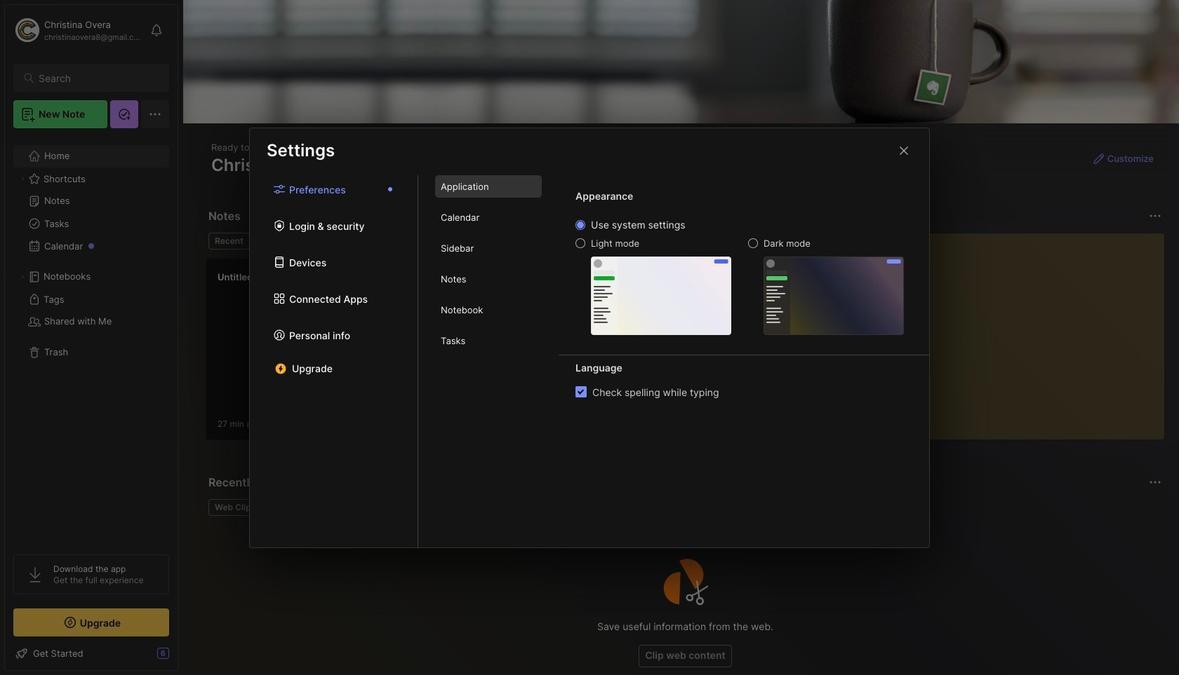 Task type: describe. For each thing, give the bounding box(es) containing it.
tree inside main element
[[5, 137, 178, 543]]

main element
[[0, 0, 182, 676]]

Search text field
[[39, 72, 157, 85]]

none search field inside main element
[[39, 69, 157, 86]]

Start writing… text field
[[868, 234, 1164, 429]]

expand notebooks image
[[18, 273, 27, 281]]



Task type: locate. For each thing, give the bounding box(es) containing it.
tab list
[[250, 175, 418, 548], [418, 175, 559, 548], [208, 233, 834, 250]]

close image
[[896, 142, 912, 159]]

tab
[[435, 175, 542, 198], [435, 206, 542, 229], [208, 233, 250, 250], [255, 233, 312, 250], [435, 237, 542, 260], [435, 268, 542, 291], [435, 299, 542, 321], [435, 330, 542, 352], [208, 500, 262, 517]]

None radio
[[575, 220, 585, 230], [575, 239, 585, 248], [575, 220, 585, 230], [575, 239, 585, 248]]

None checkbox
[[575, 387, 587, 398]]

row group
[[206, 258, 711, 449]]

option group
[[575, 219, 904, 335]]

None radio
[[748, 239, 758, 248]]

None search field
[[39, 69, 157, 86]]

tree
[[5, 137, 178, 543]]



Task type: vqa. For each thing, say whether or not it's contained in the screenshot.
or
no



